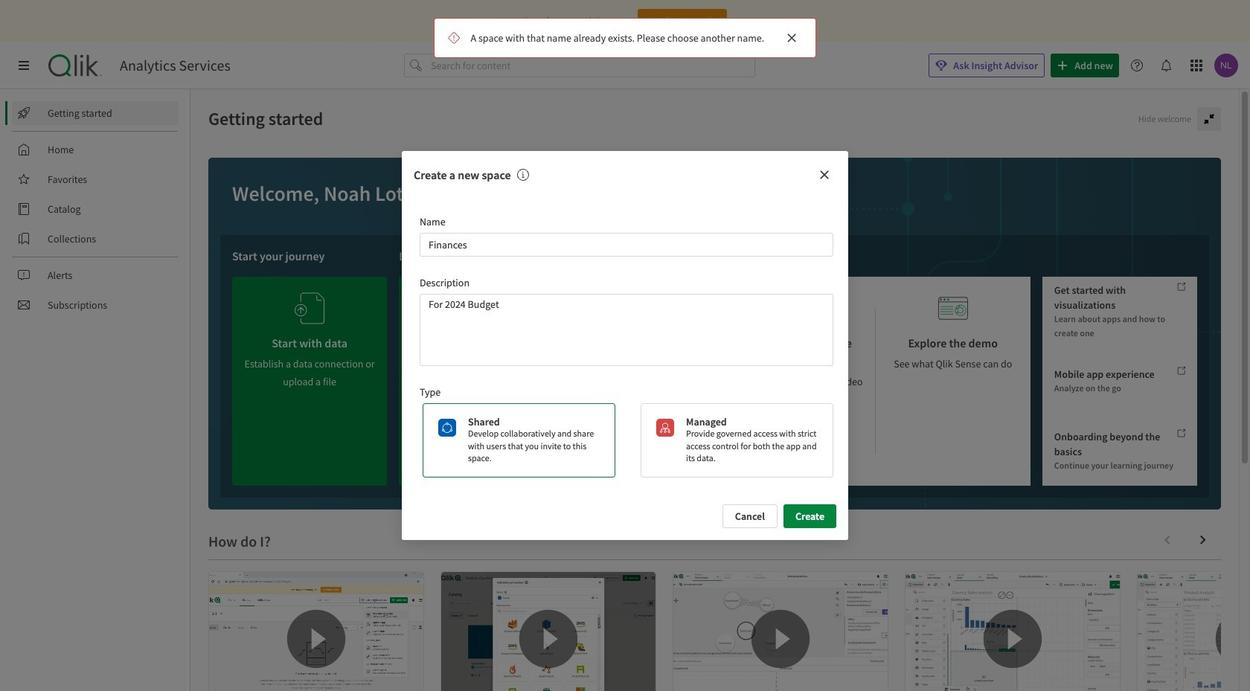 Task type: locate. For each thing, give the bounding box(es) containing it.
hide welcome image
[[1203, 113, 1215, 125]]

learn how to analyze data image
[[783, 289, 813, 328]]

navigation pane element
[[0, 95, 190, 323]]

analyze sample data image
[[628, 289, 658, 328]]

None text field
[[420, 294, 833, 366]]

analytics services element
[[120, 57, 231, 74]]

how do i load data into an app? image
[[441, 572, 656, 691]]

how do i create a visualization? image
[[906, 572, 1120, 691]]

main content
[[191, 89, 1250, 691]]

invite users image
[[462, 283, 491, 322]]

None text field
[[420, 233, 833, 257]]

option group
[[417, 403, 833, 478]]

alert
[[434, 18, 816, 58]]

explore the demo image
[[938, 289, 968, 328]]

dialog
[[402, 151, 848, 540]]

how do i define data associations? image
[[673, 572, 888, 691]]



Task type: vqa. For each thing, say whether or not it's contained in the screenshot.
Favorites icon
no



Task type: describe. For each thing, give the bounding box(es) containing it.
close sidebar menu image
[[18, 60, 30, 71]]

close image
[[819, 169, 831, 181]]

how do i create an app? image
[[209, 572, 423, 691]]



